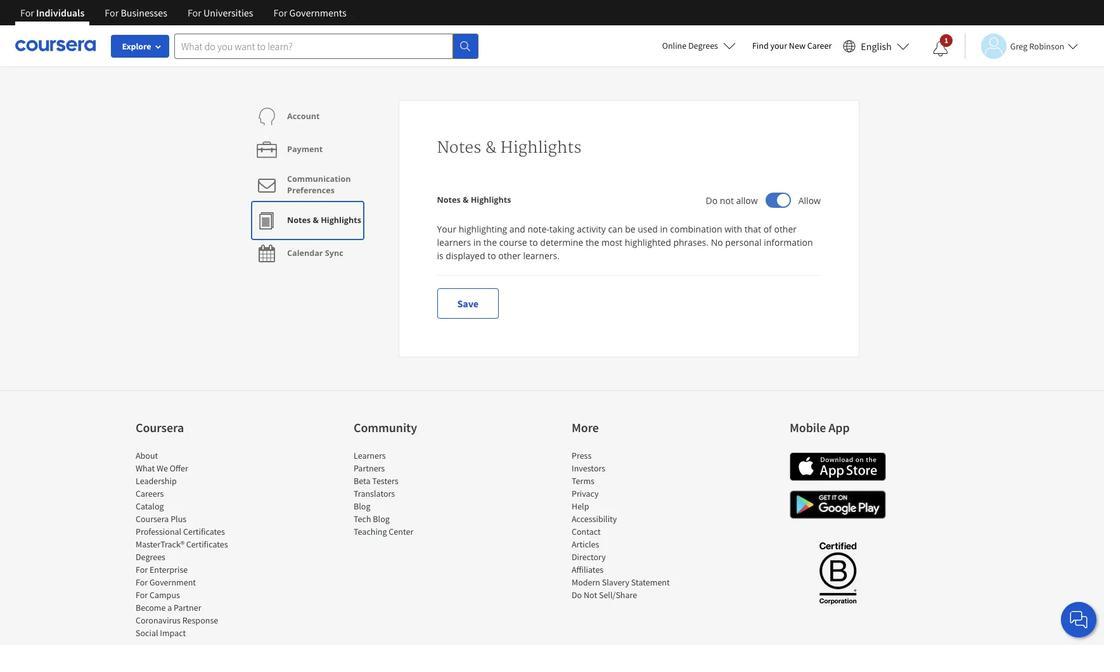 Task type: vqa. For each thing, say whether or not it's contained in the screenshot.
top list box
no



Task type: locate. For each thing, give the bounding box(es) containing it.
social impact link
[[136, 628, 186, 639]]

to right displayed
[[488, 250, 496, 262]]

notes inside account settings element
[[287, 215, 311, 226]]

combination
[[670, 223, 722, 235]]

2 the from the left
[[586, 236, 599, 248]]

press
[[572, 450, 592, 461]]

list containing learners
[[354, 449, 461, 538]]

0 vertical spatial &
[[485, 138, 497, 158]]

1 vertical spatial certificates
[[186, 539, 228, 550]]

for up become
[[136, 590, 148, 601]]

to
[[529, 236, 538, 248], [488, 250, 496, 262]]

notes & highlights image
[[777, 194, 790, 207]]

modern
[[572, 577, 600, 588]]

list for more
[[572, 449, 680, 602]]

statement
[[631, 577, 670, 588]]

degrees down mastertrack®
[[136, 551, 165, 563]]

to down "note-" on the left top of page
[[529, 236, 538, 248]]

coursera
[[136, 420, 184, 435], [136, 513, 169, 525]]

your
[[770, 40, 787, 51]]

0 horizontal spatial do
[[572, 590, 582, 601]]

chat with us image
[[1069, 610, 1089, 630]]

0 horizontal spatial &
[[313, 215, 319, 226]]

coursera up about
[[136, 420, 184, 435]]

blog up tech
[[354, 501, 370, 512]]

other down "course"
[[498, 250, 521, 262]]

coronavirus response link
[[136, 615, 218, 626]]

list for community
[[354, 449, 461, 538]]

displayed
[[446, 250, 485, 262]]

certificates
[[183, 526, 225, 538], [186, 539, 228, 550]]

0 horizontal spatial to
[[488, 250, 496, 262]]

1 vertical spatial in
[[473, 236, 481, 248]]

1 vertical spatial degrees
[[136, 551, 165, 563]]

0 vertical spatial coursera
[[136, 420, 184, 435]]

1 vertical spatial blog
[[373, 513, 390, 525]]

degrees inside 'about what we offer leadership careers catalog coursera plus professional certificates mastertrack® certificates degrees for enterprise for government for campus become a partner coronavirus response social impact'
[[136, 551, 165, 563]]

1 the from the left
[[483, 236, 497, 248]]

modern slavery statement link
[[572, 577, 670, 588]]

other up information
[[774, 223, 797, 235]]

learners
[[354, 450, 386, 461]]

individuals
[[36, 6, 85, 19]]

privacy link
[[572, 488, 599, 499]]

list
[[136, 449, 243, 640], [354, 449, 461, 538], [572, 449, 680, 602]]

greg
[[1010, 40, 1028, 52]]

catalog link
[[136, 501, 164, 512]]

None search field
[[174, 33, 479, 59]]

2 horizontal spatial &
[[485, 138, 497, 158]]

social
[[136, 628, 158, 639]]

about link
[[136, 450, 158, 461]]

other
[[774, 223, 797, 235], [498, 250, 521, 262]]

list containing press
[[572, 449, 680, 602]]

degrees
[[688, 40, 718, 51], [136, 551, 165, 563]]

the down activity
[[586, 236, 599, 248]]

1 vertical spatial do
[[572, 590, 582, 601]]

certificates down professional certificates link
[[186, 539, 228, 550]]

help link
[[572, 501, 589, 512]]

certificates up 'mastertrack® certificates' 'link'
[[183, 526, 225, 538]]

explore
[[122, 41, 151, 52]]

taking
[[549, 223, 575, 235]]

0 vertical spatial in
[[660, 223, 668, 235]]

universities
[[203, 6, 253, 19]]

2 vertical spatial &
[[313, 215, 319, 226]]

1 coursera from the top
[[136, 420, 184, 435]]

the
[[483, 236, 497, 248], [586, 236, 599, 248]]

degrees inside popup button
[[688, 40, 718, 51]]

for individuals
[[20, 6, 85, 19]]

2 list from the left
[[354, 449, 461, 538]]

in down highlighting
[[473, 236, 481, 248]]

do not allow
[[706, 194, 758, 206]]

beta testers link
[[354, 475, 398, 487]]

government
[[150, 577, 196, 588]]

sell/share
[[599, 590, 637, 601]]

careers
[[136, 488, 164, 499]]

do left not
[[572, 590, 582, 601]]

list for coursera
[[136, 449, 243, 640]]

with
[[725, 223, 742, 235]]

become a partner link
[[136, 602, 201, 614]]

note-
[[528, 223, 549, 235]]

affiliates link
[[572, 564, 604, 576]]

1 horizontal spatial list
[[354, 449, 461, 538]]

degrees right online on the right top
[[688, 40, 718, 51]]

2 vertical spatial notes
[[287, 215, 311, 226]]

2 vertical spatial highlights
[[321, 215, 361, 226]]

coursera down the catalog link
[[136, 513, 169, 525]]

for
[[20, 6, 34, 19], [105, 6, 119, 19], [188, 6, 201, 19], [274, 6, 287, 19], [136, 564, 148, 576], [136, 577, 148, 588], [136, 590, 148, 601]]

articles
[[572, 539, 599, 550]]

list containing about
[[136, 449, 243, 640]]

1 horizontal spatial degrees
[[688, 40, 718, 51]]

for campus link
[[136, 590, 180, 601]]

investors
[[572, 463, 605, 474]]

can
[[608, 223, 623, 235]]

blog up teaching center link
[[373, 513, 390, 525]]

1 horizontal spatial the
[[586, 236, 599, 248]]

blog
[[354, 501, 370, 512], [373, 513, 390, 525]]

0 vertical spatial other
[[774, 223, 797, 235]]

become
[[136, 602, 166, 614]]

do
[[706, 194, 718, 206], [572, 590, 582, 601]]

find
[[752, 40, 769, 51]]

0 horizontal spatial list
[[136, 449, 243, 640]]

leadership link
[[136, 475, 177, 487]]

1 vertical spatial other
[[498, 250, 521, 262]]

1 vertical spatial coursera
[[136, 513, 169, 525]]

0 vertical spatial to
[[529, 236, 538, 248]]

for up the for campus "link"
[[136, 577, 148, 588]]

0 horizontal spatial in
[[473, 236, 481, 248]]

phrases.
[[673, 236, 709, 248]]

calendar sync link
[[254, 237, 343, 270]]

1 list from the left
[[136, 449, 243, 640]]

0 vertical spatial do
[[706, 194, 718, 206]]

banner navigation
[[10, 0, 357, 25]]

highlighting
[[459, 223, 507, 235]]

catalog
[[136, 501, 164, 512]]

0 vertical spatial degrees
[[688, 40, 718, 51]]

notes & highlights switch
[[766, 193, 791, 208]]

in right used at the right top
[[660, 223, 668, 235]]

the down highlighting
[[483, 236, 497, 248]]

1 horizontal spatial &
[[463, 195, 469, 205]]

&
[[485, 138, 497, 158], [463, 195, 469, 205], [313, 215, 319, 226]]

tech blog link
[[354, 513, 390, 525]]

coursera image
[[15, 36, 96, 56]]

0 horizontal spatial blog
[[354, 501, 370, 512]]

notes & highlights inside account settings element
[[287, 215, 361, 226]]

0 horizontal spatial degrees
[[136, 551, 165, 563]]

learners link
[[354, 450, 386, 461]]

communication
[[287, 174, 351, 184]]

leadership
[[136, 475, 177, 487]]

do left the 'not'
[[706, 194, 718, 206]]

account link
[[254, 100, 320, 133]]

what we offer link
[[136, 463, 188, 474]]

sync
[[325, 248, 343, 259]]

accessibility
[[572, 513, 617, 525]]

1 vertical spatial to
[[488, 250, 496, 262]]

businesses
[[121, 6, 167, 19]]

1 horizontal spatial in
[[660, 223, 668, 235]]

2 horizontal spatial list
[[572, 449, 680, 602]]

find your new career
[[752, 40, 832, 51]]

show notifications image
[[933, 41, 948, 56]]

2 vertical spatial notes & highlights
[[287, 215, 361, 226]]

beta
[[354, 475, 371, 487]]

0 horizontal spatial the
[[483, 236, 497, 248]]

0 vertical spatial blog
[[354, 501, 370, 512]]

save button
[[437, 288, 499, 319]]

accessibility link
[[572, 513, 617, 525]]

download on the app store image
[[790, 453, 886, 481]]

2 coursera from the top
[[136, 513, 169, 525]]

campus
[[150, 590, 180, 601]]

online degrees button
[[652, 32, 746, 60]]

partner
[[174, 602, 201, 614]]

terms link
[[572, 475, 594, 487]]

robinson
[[1029, 40, 1065, 52]]

3 list from the left
[[572, 449, 680, 602]]

1 vertical spatial &
[[463, 195, 469, 205]]

in
[[660, 223, 668, 235], [473, 236, 481, 248]]

for government link
[[136, 577, 196, 588]]

logo of certified b corporation image
[[812, 535, 864, 611]]

app
[[829, 420, 850, 435]]

contact
[[572, 526, 601, 538]]

translators link
[[354, 488, 395, 499]]

for left businesses
[[105, 6, 119, 19]]

english
[[861, 40, 892, 52]]



Task type: describe. For each thing, give the bounding box(es) containing it.
articles link
[[572, 539, 599, 550]]

payment
[[287, 144, 323, 155]]

1 vertical spatial highlights
[[471, 195, 511, 205]]

testers
[[372, 475, 398, 487]]

about what we offer leadership careers catalog coursera plus professional certificates mastertrack® certificates degrees for enterprise for government for campus become a partner coronavirus response social impact
[[136, 450, 228, 639]]

for left universities
[[188, 6, 201, 19]]

highlights inside the notes & highlights link
[[321, 215, 361, 226]]

affiliates
[[572, 564, 604, 576]]

information
[[764, 236, 813, 248]]

coursera inside 'about what we offer leadership careers catalog coursera plus professional certificates mastertrack® certificates degrees for enterprise for government for campus become a partner coronavirus response social impact'
[[136, 513, 169, 525]]

0 vertical spatial notes
[[437, 138, 481, 158]]

preferences
[[287, 185, 335, 196]]

1 button
[[923, 34, 958, 64]]

new
[[789, 40, 806, 51]]

professional
[[136, 526, 181, 538]]

1 vertical spatial notes
[[437, 195, 461, 205]]

online degrees
[[662, 40, 718, 51]]

governments
[[289, 6, 347, 19]]

calendar
[[287, 248, 323, 259]]

do not sell/share link
[[572, 590, 637, 601]]

0 vertical spatial highlights
[[501, 138, 582, 158]]

for businesses
[[105, 6, 167, 19]]

personal
[[725, 236, 762, 248]]

be
[[625, 223, 636, 235]]

coursera plus link
[[136, 513, 186, 525]]

0 horizontal spatial other
[[498, 250, 521, 262]]

get it on google play image
[[790, 491, 886, 519]]

do inside press investors terms privacy help accessibility contact articles directory affiliates modern slavery statement do not sell/share
[[572, 590, 582, 601]]

about
[[136, 450, 158, 461]]

impact
[[160, 628, 186, 639]]

and
[[510, 223, 525, 235]]

calendar sync
[[287, 248, 343, 259]]

for governments
[[274, 6, 347, 19]]

slavery
[[602, 577, 629, 588]]

notes & highlights link
[[254, 204, 361, 237]]

offer
[[170, 463, 188, 474]]

1 horizontal spatial do
[[706, 194, 718, 206]]

save
[[457, 297, 479, 310]]

greg robinson
[[1010, 40, 1065, 52]]

online
[[662, 40, 687, 51]]

& inside the notes & highlights link
[[313, 215, 319, 226]]

What do you want to learn? text field
[[174, 33, 453, 59]]

for left governments
[[274, 6, 287, 19]]

allow
[[798, 194, 821, 206]]

used
[[638, 223, 658, 235]]

english button
[[838, 25, 915, 67]]

press investors terms privacy help accessibility contact articles directory affiliates modern slavery statement do not sell/share
[[572, 450, 670, 601]]

mastertrack® certificates link
[[136, 539, 228, 550]]

1 horizontal spatial other
[[774, 223, 797, 235]]

investors link
[[572, 463, 605, 474]]

1
[[944, 35, 948, 45]]

that
[[745, 223, 761, 235]]

learners partners beta testers translators blog tech blog teaching center
[[354, 450, 413, 538]]

career
[[807, 40, 832, 51]]

1 vertical spatial notes & highlights
[[437, 195, 511, 205]]

allow
[[736, 194, 758, 206]]

enterprise
[[150, 564, 188, 576]]

help
[[572, 501, 589, 512]]

your highlighting and note-taking activity can be used in combination with that of other learners in the course to determine the most highlighted phrases.             no personal information is displayed to other learners.
[[437, 223, 813, 262]]

1 horizontal spatial to
[[529, 236, 538, 248]]

directory link
[[572, 551, 606, 563]]

0 vertical spatial notes & highlights
[[437, 138, 582, 158]]

greg robinson button
[[965, 33, 1078, 59]]

account settings element
[[245, 100, 398, 270]]

for universities
[[188, 6, 253, 19]]

terms
[[572, 475, 594, 487]]

most
[[601, 236, 622, 248]]

more
[[572, 420, 599, 435]]

communication preferences
[[287, 174, 351, 196]]

careers link
[[136, 488, 164, 499]]

payment link
[[254, 133, 323, 166]]

contact link
[[572, 526, 601, 538]]

partners
[[354, 463, 385, 474]]

for down degrees link
[[136, 564, 148, 576]]

communication preferences link
[[254, 166, 389, 204]]

for left individuals
[[20, 6, 34, 19]]

press link
[[572, 450, 592, 461]]

we
[[157, 463, 168, 474]]

0 vertical spatial certificates
[[183, 526, 225, 538]]

activity
[[577, 223, 606, 235]]

what
[[136, 463, 155, 474]]

learners
[[437, 236, 471, 248]]

community
[[354, 420, 417, 435]]

center
[[389, 526, 413, 538]]

explore button
[[111, 35, 169, 58]]

highlighted
[[625, 236, 671, 248]]

1 horizontal spatial blog
[[373, 513, 390, 525]]

your
[[437, 223, 456, 235]]

course
[[499, 236, 527, 248]]

partners link
[[354, 463, 385, 474]]

mastertrack®
[[136, 539, 184, 550]]

of
[[764, 223, 772, 235]]



